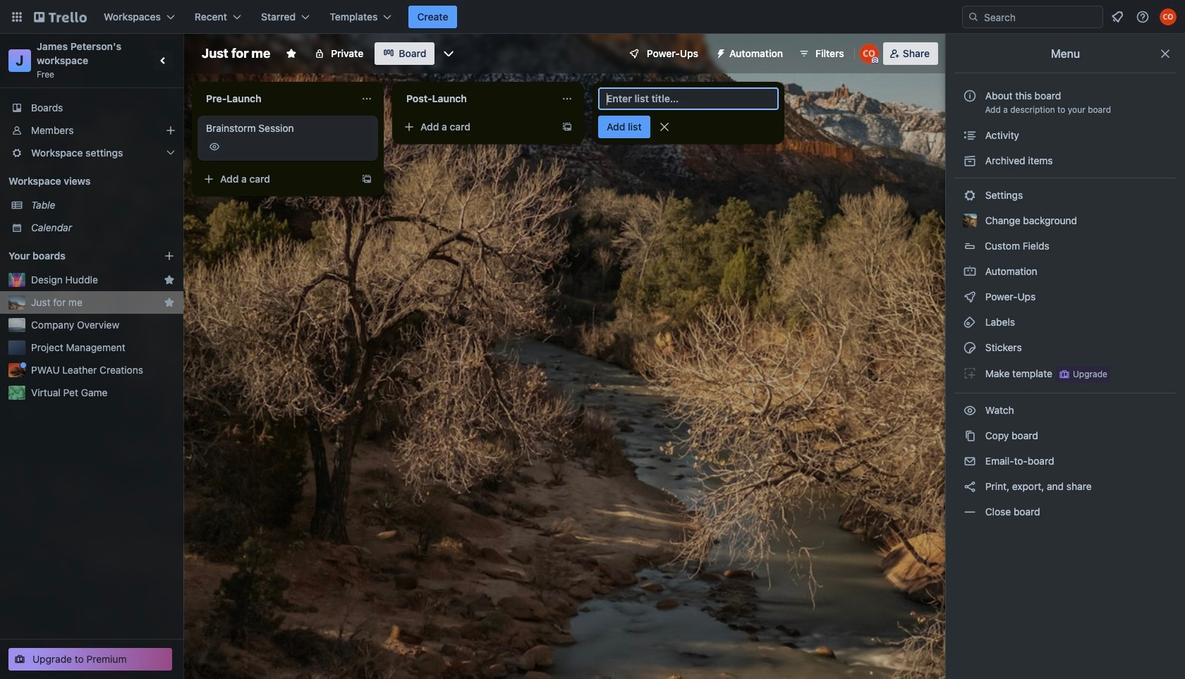 Task type: locate. For each thing, give the bounding box(es) containing it.
1 sm image from the top
[[963, 128, 977, 143]]

sm image
[[710, 42, 729, 62], [963, 188, 977, 202], [963, 341, 977, 355], [963, 366, 977, 380], [963, 404, 977, 418], [963, 480, 977, 494], [963, 505, 977, 519]]

cancel list editing image
[[657, 120, 671, 134]]

your boards with 6 items element
[[8, 248, 143, 265]]

1 horizontal spatial create from template… image
[[562, 121, 573, 133]]

5 sm image from the top
[[963, 315, 977, 329]]

christina overa (christinaovera) image
[[1160, 8, 1177, 25], [859, 44, 879, 63]]

0 vertical spatial starred icon image
[[164, 274, 175, 286]]

create from template… image
[[562, 121, 573, 133], [361, 174, 372, 185]]

0 horizontal spatial create from template… image
[[361, 174, 372, 185]]

workspace navigation collapse icon image
[[154, 51, 174, 71]]

starred icon image
[[164, 274, 175, 286], [164, 297, 175, 308]]

Enter list title… text field
[[598, 87, 779, 110]]

sm image
[[963, 128, 977, 143], [963, 154, 977, 168], [963, 265, 977, 279], [963, 290, 977, 304], [963, 315, 977, 329], [963, 429, 977, 443], [963, 454, 977, 468]]

1 vertical spatial starred icon image
[[164, 297, 175, 308]]

0 vertical spatial christina overa (christinaovera) image
[[1160, 8, 1177, 25]]

back to home image
[[34, 6, 87, 28]]

Board name text field
[[195, 42, 277, 65]]

christina overa (christinaovera) image inside primary 'element'
[[1160, 8, 1177, 25]]

2 sm image from the top
[[963, 154, 977, 168]]

open information menu image
[[1136, 10, 1150, 24]]

6 sm image from the top
[[963, 429, 977, 443]]

3 sm image from the top
[[963, 265, 977, 279]]

4 sm image from the top
[[963, 290, 977, 304]]

search image
[[968, 11, 979, 23]]

None text field
[[198, 87, 356, 110], [398, 87, 556, 110], [198, 87, 356, 110], [398, 87, 556, 110]]

0 notifications image
[[1109, 8, 1126, 25]]

customize views image
[[442, 47, 456, 61]]

1 vertical spatial christina overa (christinaovera) image
[[859, 44, 879, 63]]

1 horizontal spatial christina overa (christinaovera) image
[[1160, 8, 1177, 25]]



Task type: describe. For each thing, give the bounding box(es) containing it.
this member is an admin of this board. image
[[872, 57, 878, 63]]

1 vertical spatial create from template… image
[[361, 174, 372, 185]]

add board image
[[164, 250, 175, 262]]

7 sm image from the top
[[963, 454, 977, 468]]

Search field
[[979, 7, 1103, 27]]

2 starred icon image from the top
[[164, 297, 175, 308]]

0 horizontal spatial christina overa (christinaovera) image
[[859, 44, 879, 63]]

1 starred icon image from the top
[[164, 274, 175, 286]]

star or unstar board image
[[286, 48, 297, 59]]

0 vertical spatial create from template… image
[[562, 121, 573, 133]]

primary element
[[0, 0, 1185, 34]]



Task type: vqa. For each thing, say whether or not it's contained in the screenshot.
The Create button at bottom
no



